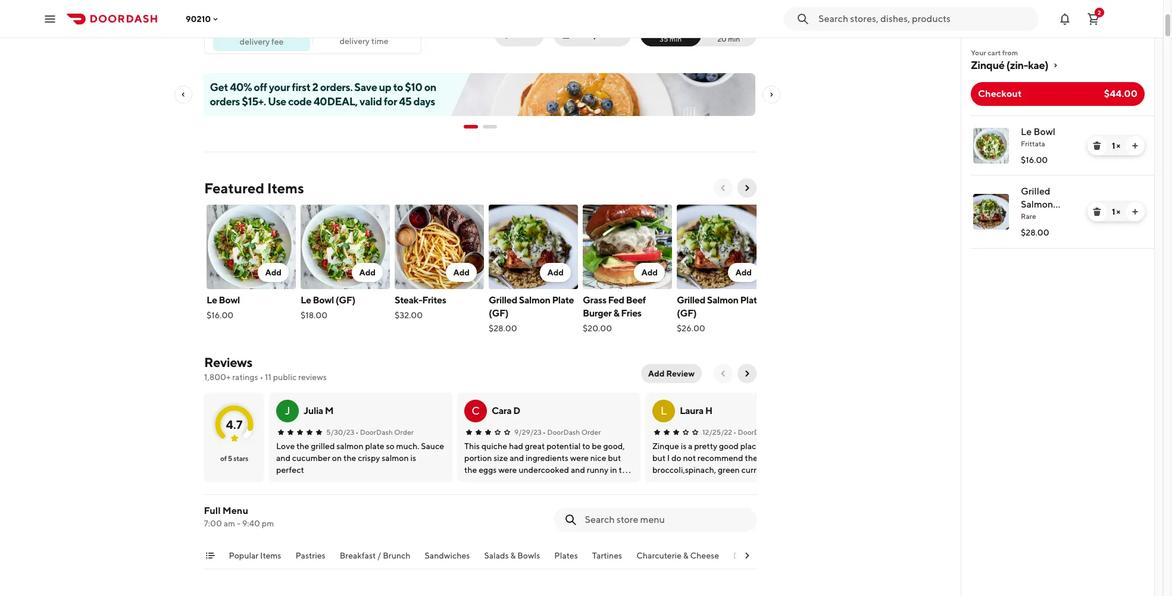 Task type: describe. For each thing, give the bounding box(es) containing it.
previous image
[[719, 369, 728, 379]]

checkout
[[978, 88, 1022, 99]]

salmon for grilled salmon plate (gf)
[[1021, 199, 1054, 210]]

35 min
[[660, 35, 682, 43]]

2 inside get 40% off your first 2 orders. save up to $10 on orders $15+.  use code 40deal, valid for 45 days
[[313, 81, 319, 94]]

breakfast / brunch button
[[340, 550, 411, 569]]

pastries button
[[296, 550, 326, 569]]

from
[[1003, 48, 1018, 57]]

grass fed beef burger & fries image
[[583, 205, 672, 289]]

sandwiches button
[[425, 550, 470, 569]]

1 × for grilled salmon plate (gf)
[[1112, 207, 1121, 217]]

items for featured items
[[267, 180, 304, 197]]

2 inside button
[[1098, 9, 1102, 16]]

40deal,
[[314, 95, 358, 108]]

open menu image
[[43, 12, 57, 26]]

9/29/23
[[515, 428, 542, 437]]

grilled for grilled salmon plate (gf) $26.00
[[677, 295, 706, 306]]

delivery inside the $0.00 delivery fee
[[240, 37, 270, 46]]

add review button
[[641, 364, 702, 384]]

$28.00 inside list
[[1021, 228, 1050, 238]]

$0.00 delivery fee
[[240, 25, 284, 46]]

add button for grilled salmon plate (gf) $26.00
[[729, 263, 759, 282]]

popular
[[229, 551, 259, 561]]

• for l
[[734, 428, 737, 437]]

• doordash order for c
[[543, 428, 601, 437]]

• for c
[[543, 428, 546, 437]]

zinqué
[[971, 59, 1005, 71]]

grilled salmon plate (gf) $26.00
[[677, 295, 762, 334]]

your
[[269, 81, 290, 94]]

& inside grass fed beef burger & fries $20.00
[[614, 308, 620, 319]]

(gf) for grilled salmon plate (gf) $26.00
[[677, 308, 697, 319]]

cart
[[988, 48, 1001, 57]]

review
[[667, 369, 695, 379]]

1 for le bowl
[[1112, 141, 1116, 151]]

salads & bowls
[[485, 551, 541, 561]]

/
[[378, 551, 382, 561]]

12/25/22
[[703, 428, 733, 437]]

tartines
[[593, 551, 623, 561]]

code
[[289, 95, 312, 108]]

frites
[[422, 295, 446, 306]]

$26.00
[[677, 324, 706, 334]]

featured items
[[204, 180, 304, 197]]

items for popular items
[[261, 551, 282, 561]]

× for grilled salmon plate (gf)
[[1117, 207, 1121, 217]]

julia m
[[304, 406, 334, 417]]

select promotional banner element
[[464, 116, 497, 138]]

doordash for c
[[547, 428, 580, 437]]

bowls
[[518, 551, 541, 561]]

c
[[472, 405, 480, 417]]

dessert button
[[734, 550, 763, 569]]

cara d
[[492, 406, 520, 417]]

charcuterie & cheese
[[637, 551, 720, 561]]

popular items button
[[229, 550, 282, 569]]

0 vertical spatial le bowl image
[[974, 128, 1009, 164]]

full menu 7:00 am - 9:40 pm
[[204, 506, 274, 529]]

group
[[574, 30, 599, 39]]

35 for 35 min
[[660, 35, 668, 43]]

save button
[[495, 23, 544, 46]]

order for c
[[582, 428, 601, 437]]

• doordash order for l
[[734, 428, 792, 437]]

-
[[237, 519, 241, 529]]

on
[[425, 81, 437, 94]]

frittata
[[1021, 139, 1046, 148]]

your
[[971, 48, 987, 57]]

next button of carousel image
[[743, 183, 752, 193]]

valid
[[360, 95, 382, 108]]

pm
[[262, 519, 274, 529]]

$15+.
[[242, 95, 266, 108]]

(gf) for grilled salmon plate (gf) $28.00
[[489, 308, 509, 319]]

grilled salmon plate (gf) image for grilled salmon plate (gf) $28.00
[[489, 205, 578, 289]]

reviews link
[[204, 355, 252, 370]]

order for j
[[394, 428, 414, 437]]

le bowl $16.00
[[207, 295, 240, 320]]

get
[[210, 81, 228, 94]]

breakfast
[[340, 551, 376, 561]]

previous button of carousel image
[[719, 183, 728, 193]]

featured items heading
[[204, 179, 304, 198]]

steak frites image
[[395, 205, 484, 289]]

j
[[285, 405, 290, 417]]

add review
[[648, 369, 695, 379]]

order inside button
[[601, 30, 624, 39]]

salads & bowls button
[[485, 550, 541, 569]]

45
[[399, 95, 412, 108]]

le bowl frittata
[[1021, 126, 1056, 148]]

(gf) inside le bowl (gf) $18.00
[[336, 295, 356, 306]]

kae)
[[1029, 59, 1049, 71]]

7:00
[[204, 519, 222, 529]]

breakfast / brunch
[[340, 551, 411, 561]]

1 horizontal spatial $16.00
[[1021, 155, 1048, 165]]

add button for grilled salmon plate (gf) $28.00
[[540, 263, 571, 282]]

sandwiches
[[425, 551, 470, 561]]

group order button
[[554, 23, 631, 46]]

$44.00
[[1105, 88, 1138, 99]]

35 min delivery time
[[340, 25, 389, 46]]

grass fed beef burger & fries $20.00
[[583, 295, 646, 334]]

9:40
[[243, 519, 261, 529]]

add one to cart image
[[1131, 207, 1140, 217]]

90210 button
[[186, 14, 220, 24]]

julia
[[304, 406, 323, 417]]

2 items, open order cart image
[[1087, 12, 1101, 26]]

1 × for le bowl
[[1112, 141, 1121, 151]]

group order
[[574, 30, 624, 39]]

tartines button
[[593, 550, 623, 569]]

plates
[[555, 551, 578, 561]]

use
[[268, 95, 287, 108]]

doordash for j
[[360, 428, 393, 437]]

of 5 stars
[[220, 454, 248, 463]]

m
[[325, 406, 334, 417]]

cheese
[[691, 551, 720, 561]]

rare
[[1021, 212, 1037, 221]]

up
[[379, 81, 392, 94]]

to
[[394, 81, 404, 94]]

fee
[[272, 37, 284, 46]]

order for l
[[772, 428, 792, 437]]

reviews 1,800+ ratings • 11 public reviews
[[204, 355, 327, 382]]

next image
[[743, 369, 752, 379]]

d
[[513, 406, 520, 417]]

bowl for frittata
[[1034, 126, 1056, 138]]

× for le bowl
[[1117, 141, 1121, 151]]

min for 20 min
[[728, 35, 740, 43]]

add for grilled salmon plate (gf) $28.00
[[548, 268, 564, 278]]

20 min radio
[[694, 23, 757, 46]]

get 40% off your first 2 orders. save up to $10 on orders $15+.  use code 40deal, valid for 45 days
[[210, 81, 437, 108]]

popular items
[[229, 551, 282, 561]]



Task type: vqa. For each thing, say whether or not it's contained in the screenshot.
the bottommost Items
yes



Task type: locate. For each thing, give the bounding box(es) containing it.
1 horizontal spatial bowl
[[313, 295, 334, 306]]

2 remove item from cart image from the top
[[1093, 207, 1102, 217]]

1 delivery from the left
[[340, 36, 370, 46]]

Store search: begin typing to search for stores available on DoorDash text field
[[819, 12, 1032, 25]]

bowl for (gf)
[[313, 295, 334, 306]]

2 right first
[[313, 81, 319, 94]]

1 vertical spatial save
[[355, 81, 378, 94]]

doordash right 12/25/22
[[738, 428, 771, 437]]

min for 35 min
[[670, 35, 682, 43]]

1 vertical spatial 2
[[313, 81, 319, 94]]

1 horizontal spatial &
[[614, 308, 620, 319]]

4 add button from the left
[[540, 263, 571, 282]]

save left group
[[519, 30, 537, 39]]

1 vertical spatial $28.00
[[489, 324, 517, 334]]

0 horizontal spatial $28.00
[[489, 324, 517, 334]]

2 horizontal spatial grilled
[[1021, 186, 1051, 197]]

burger
[[583, 308, 612, 319]]

•
[[260, 373, 263, 382], [356, 428, 359, 437], [543, 428, 546, 437], [734, 428, 737, 437]]

20 min
[[718, 35, 740, 43]]

0 horizontal spatial le bowl image
[[207, 205, 296, 289]]

35 inside 35 min delivery time
[[350, 25, 361, 36]]

le bowl (gf) image
[[301, 205, 390, 289]]

bowl
[[1034, 126, 1056, 138], [219, 295, 240, 306], [313, 295, 334, 306]]

min inside 35 min delivery time
[[363, 25, 378, 36]]

0 horizontal spatial grilled salmon plate (gf) image
[[489, 205, 578, 289]]

1 horizontal spatial 35
[[660, 35, 668, 43]]

35 left 20
[[660, 35, 668, 43]]

remove item from cart image left add one to cart image
[[1093, 141, 1102, 151]]

le inside le bowl (gf) $18.00
[[301, 295, 311, 306]]

salmon
[[1021, 199, 1054, 210], [519, 295, 551, 306], [707, 295, 739, 306]]

plate inside grilled salmon plate (gf) $26.00
[[741, 295, 762, 306]]

(gf) inside grilled salmon plate (gf)
[[1046, 212, 1066, 223]]

35 inside radio
[[660, 35, 668, 43]]

35 left time
[[350, 25, 361, 36]]

stars
[[234, 454, 248, 463]]

2 right notification bell image
[[1098, 9, 1102, 16]]

1 for grilled salmon plate (gf)
[[1112, 207, 1116, 217]]

bowl inside le bowl (gf) $18.00
[[313, 295, 334, 306]]

6 add button from the left
[[729, 263, 759, 282]]

0 horizontal spatial 35
[[350, 25, 361, 36]]

l
[[661, 405, 667, 417]]

• doordash order right the 9/29/23 on the left of the page
[[543, 428, 601, 437]]

grilled for grilled salmon plate (gf)
[[1021, 186, 1051, 197]]

• right the 9/29/23 on the left of the page
[[543, 428, 546, 437]]

public
[[273, 373, 297, 382]]

grass
[[583, 295, 607, 306]]

le bowl image down featured items
[[207, 205, 296, 289]]

first
[[292, 81, 311, 94]]

Item Search search field
[[585, 514, 747, 527]]

• inside reviews 1,800+ ratings • 11 public reviews
[[260, 373, 263, 382]]

2 horizontal spatial salmon
[[1021, 199, 1054, 210]]

5 add button from the left
[[635, 263, 665, 282]]

plate for grilled salmon plate (gf) $28.00
[[552, 295, 574, 306]]

add for le bowl (gf) $18.00
[[359, 268, 376, 278]]

your cart from
[[971, 48, 1018, 57]]

0 horizontal spatial salmon
[[519, 295, 551, 306]]

3 add button from the left
[[446, 263, 477, 282]]

list
[[962, 116, 1155, 249]]

$28.00
[[1021, 228, 1050, 238], [489, 324, 517, 334]]

plate for grilled salmon plate (gf)
[[1021, 212, 1044, 223]]

1 horizontal spatial $28.00
[[1021, 228, 1050, 238]]

items inside heading
[[267, 180, 304, 197]]

(zin-
[[1007, 59, 1029, 71]]

0 horizontal spatial 2
[[313, 81, 319, 94]]

full
[[204, 506, 221, 517]]

35 min radio
[[641, 23, 701, 46]]

3 doordash from the left
[[738, 428, 771, 437]]

0 vertical spatial $28.00
[[1021, 228, 1050, 238]]

• right 12/25/22
[[734, 428, 737, 437]]

scroll menu navigation right image
[[743, 551, 752, 561]]

1 left add one to cart image
[[1112, 141, 1116, 151]]

0 vertical spatial remove item from cart image
[[1093, 141, 1102, 151]]

& left bowls
[[511, 551, 516, 561]]

& down fed
[[614, 308, 620, 319]]

add for grass fed beef burger & fries $20.00
[[642, 268, 658, 278]]

2 add button from the left
[[352, 263, 383, 282]]

bowl for $16.00
[[219, 295, 240, 306]]

$20.00
[[583, 324, 612, 334]]

$18.00
[[301, 311, 328, 320]]

1 horizontal spatial plate
[[741, 295, 762, 306]]

0 horizontal spatial bowl
[[219, 295, 240, 306]]

h
[[706, 406, 713, 417]]

add button for le bowl (gf) $18.00
[[352, 263, 383, 282]]

2 1 from the top
[[1112, 207, 1116, 217]]

5
[[228, 454, 232, 463]]

1 add button from the left
[[258, 263, 289, 282]]

min inside '35 min' radio
[[670, 35, 682, 43]]

le bowl (gf) $18.00
[[301, 295, 356, 320]]

salmon inside grilled salmon plate (gf) $28.00
[[519, 295, 551, 306]]

remove item from cart image for le bowl
[[1093, 141, 1102, 151]]

2 horizontal spatial &
[[684, 551, 689, 561]]

(gf) inside grilled salmon plate (gf) $26.00
[[677, 308, 697, 319]]

plate inside grilled salmon plate (gf) $28.00
[[552, 295, 574, 306]]

4.7
[[226, 418, 243, 431]]

delivery inside 35 min delivery time
[[340, 36, 370, 46]]

1 × from the top
[[1117, 141, 1121, 151]]

40%
[[230, 81, 252, 94]]

1 1 from the top
[[1112, 141, 1116, 151]]

le for le bowl
[[207, 295, 217, 306]]

menu
[[223, 506, 249, 517]]

for
[[384, 95, 398, 108]]

charcuterie
[[637, 551, 682, 561]]

1 remove item from cart image from the top
[[1093, 141, 1102, 151]]

1 • doordash order from the left
[[356, 428, 414, 437]]

1 vertical spatial ×
[[1117, 207, 1121, 217]]

salmon inside grilled salmon plate (gf)
[[1021, 199, 1054, 210]]

items right popular
[[261, 551, 282, 561]]

1 × left add one to cart image
[[1112, 141, 1121, 151]]

1 1 × from the top
[[1112, 141, 1121, 151]]

11
[[265, 373, 271, 382]]

add for grilled salmon plate (gf) $26.00
[[736, 268, 752, 278]]

2 1 × from the top
[[1112, 207, 1121, 217]]

doordash
[[360, 428, 393, 437], [547, 428, 580, 437], [738, 428, 771, 437]]

2 horizontal spatial min
[[728, 35, 740, 43]]

0 horizontal spatial le
[[207, 295, 217, 306]]

2 doordash from the left
[[547, 428, 580, 437]]

reviews
[[298, 373, 327, 382]]

le inside le bowl frittata
[[1021, 126, 1032, 138]]

le inside le bowl $16.00
[[207, 295, 217, 306]]

1 vertical spatial items
[[261, 551, 282, 561]]

35
[[350, 25, 361, 36], [660, 35, 668, 43]]

2 horizontal spatial le
[[1021, 126, 1032, 138]]

remove item from cart image for grilled salmon plate (gf)
[[1093, 207, 1102, 217]]

× left add one to cart image
[[1117, 141, 1121, 151]]

doordash for l
[[738, 428, 771, 437]]

1 horizontal spatial save
[[519, 30, 537, 39]]

• doordash order for j
[[356, 428, 414, 437]]

& left cheese
[[684, 551, 689, 561]]

reviews
[[204, 355, 252, 370]]

add for steak-frites $32.00
[[453, 268, 470, 278]]

2 horizontal spatial plate
[[1021, 212, 1044, 223]]

remove item from cart image
[[1093, 141, 1102, 151], [1093, 207, 1102, 217]]

(gf) inside grilled salmon plate (gf) $28.00
[[489, 308, 509, 319]]

order methods option group
[[641, 23, 757, 46]]

1 horizontal spatial min
[[670, 35, 682, 43]]

le bowl image
[[974, 128, 1009, 164], [207, 205, 296, 289]]

charcuterie & cheese button
[[637, 550, 720, 569]]

• left 11
[[260, 373, 263, 382]]

items inside button
[[261, 551, 282, 561]]

20
[[718, 35, 727, 43]]

0 horizontal spatial plate
[[552, 295, 574, 306]]

orders
[[210, 95, 240, 108]]

1 horizontal spatial le
[[301, 295, 311, 306]]

• right 5/30/23
[[356, 428, 359, 437]]

2 × from the top
[[1117, 207, 1121, 217]]

add button for steak-frites $32.00
[[446, 263, 477, 282]]

× left add one to cart icon
[[1117, 207, 1121, 217]]

le for frittata
[[1021, 126, 1032, 138]]

grilled inside grilled salmon plate (gf) $26.00
[[677, 295, 706, 306]]

1 horizontal spatial salmon
[[707, 295, 739, 306]]

min inside 20 min option
[[728, 35, 740, 43]]

1 left add one to cart icon
[[1112, 207, 1116, 217]]

1 horizontal spatial grilled salmon plate (gf) image
[[677, 205, 766, 289]]

grilled inside grilled salmon plate (gf)
[[1021, 186, 1051, 197]]

(gf) for grilled salmon plate (gf)
[[1046, 212, 1066, 223]]

0 vertical spatial 1
[[1112, 141, 1116, 151]]

0 horizontal spatial &
[[511, 551, 516, 561]]

save up valid
[[355, 81, 378, 94]]

1,800+
[[204, 373, 231, 382]]

1 horizontal spatial 2
[[1098, 9, 1102, 16]]

3 • doordash order from the left
[[734, 428, 792, 437]]

salmon for grilled salmon plate (gf) $28.00
[[519, 295, 551, 306]]

$0.00
[[248, 25, 275, 36]]

items right the featured
[[267, 180, 304, 197]]

0 vertical spatial 1 ×
[[1112, 141, 1121, 151]]

grilled salmon plate (gf) $28.00
[[489, 295, 574, 334]]

delivery left time
[[340, 36, 370, 46]]

delivery down the $0.00
[[240, 37, 270, 46]]

order
[[601, 30, 624, 39], [394, 428, 414, 437], [582, 428, 601, 437], [772, 428, 792, 437]]

0 vertical spatial $16.00
[[1021, 155, 1048, 165]]

1 horizontal spatial • doordash order
[[543, 428, 601, 437]]

plate for grilled salmon plate (gf) $26.00
[[741, 295, 762, 306]]

fed
[[608, 295, 625, 306]]

salmon for grilled salmon plate (gf) $26.00
[[707, 295, 739, 306]]

off
[[254, 81, 267, 94]]

1 vertical spatial le bowl image
[[207, 205, 296, 289]]

& for salads & bowls
[[511, 551, 516, 561]]

1 vertical spatial remove item from cart image
[[1093, 207, 1102, 217]]

ratings
[[232, 373, 258, 382]]

0 horizontal spatial min
[[363, 25, 378, 36]]

grilled salmon plate (gf) image for grilled salmon plate (gf) $26.00
[[677, 205, 766, 289]]

remove item from cart image left add one to cart icon
[[1093, 207, 1102, 217]]

2 horizontal spatial grilled salmon plate (gf) image
[[974, 194, 1009, 230]]

pastries
[[296, 551, 326, 561]]

laura
[[680, 406, 704, 417]]

notification bell image
[[1058, 12, 1073, 26]]

zinqué (zin-kae)
[[971, 59, 1049, 71]]

0 vertical spatial items
[[267, 180, 304, 197]]

1 × left add one to cart icon
[[1112, 207, 1121, 217]]

$10
[[405, 81, 423, 94]]

grilled
[[1021, 186, 1051, 197], [489, 295, 518, 306], [677, 295, 706, 306]]

save inside get 40% off your first 2 orders. save up to $10 on orders $15+.  use code 40deal, valid for 45 days
[[355, 81, 378, 94]]

salads
[[485, 551, 509, 561]]

1 ×
[[1112, 141, 1121, 151], [1112, 207, 1121, 217]]

(gf)
[[1046, 212, 1066, 223], [336, 295, 356, 306], [489, 308, 509, 319], [677, 308, 697, 319]]

• for j
[[356, 428, 359, 437]]

dessert
[[734, 551, 763, 561]]

&
[[614, 308, 620, 319], [511, 551, 516, 561], [684, 551, 689, 561]]

bowl inside le bowl $16.00
[[219, 295, 240, 306]]

0 horizontal spatial delivery
[[240, 37, 270, 46]]

0 vertical spatial save
[[519, 30, 537, 39]]

2 horizontal spatial • doordash order
[[734, 428, 792, 437]]

1 vertical spatial 1
[[1112, 207, 1116, 217]]

0 horizontal spatial grilled
[[489, 295, 518, 306]]

plates button
[[555, 550, 578, 569]]

doordash right 5/30/23
[[360, 428, 393, 437]]

0 horizontal spatial $16.00
[[207, 311, 234, 320]]

add button for grass fed beef burger & fries $20.00
[[635, 263, 665, 282]]

1 horizontal spatial le bowl image
[[974, 128, 1009, 164]]

1 vertical spatial $16.00
[[207, 311, 234, 320]]

0 horizontal spatial • doordash order
[[356, 428, 414, 437]]

90210
[[186, 14, 211, 24]]

laura h
[[680, 406, 713, 417]]

1 horizontal spatial doordash
[[547, 428, 580, 437]]

$16.00
[[1021, 155, 1048, 165], [207, 311, 234, 320]]

1 horizontal spatial delivery
[[340, 36, 370, 46]]

time
[[372, 36, 389, 46]]

zinqué (zin-kae) link
[[971, 58, 1145, 73]]

0 vertical spatial 2
[[1098, 9, 1102, 16]]

0 horizontal spatial doordash
[[360, 428, 393, 437]]

grilled salmon plate (gf) image
[[974, 194, 1009, 230], [489, 205, 578, 289], [677, 205, 766, 289]]

items
[[267, 180, 304, 197], [261, 551, 282, 561]]

$16.00 up the reviews link
[[207, 311, 234, 320]]

• doordash order right 12/25/22
[[734, 428, 792, 437]]

min for 35 min delivery time
[[363, 25, 378, 36]]

$16.00 down frittata
[[1021, 155, 1048, 165]]

le for le bowl (gf)
[[301, 295, 311, 306]]

$16.00 inside le bowl $16.00
[[207, 311, 234, 320]]

plate inside grilled salmon plate (gf)
[[1021, 212, 1044, 223]]

add button for le bowl $16.00
[[258, 263, 289, 282]]

fries
[[621, 308, 642, 319]]

2 horizontal spatial bowl
[[1034, 126, 1056, 138]]

• doordash order right 5/30/23
[[356, 428, 414, 437]]

steak-frites $32.00
[[395, 295, 446, 320]]

2 horizontal spatial doordash
[[738, 428, 771, 437]]

& for charcuterie & cheese
[[684, 551, 689, 561]]

doordash right the 9/29/23 on the left of the page
[[547, 428, 580, 437]]

$32.00
[[395, 311, 423, 320]]

grilled for grilled salmon plate (gf) $28.00
[[489, 295, 518, 306]]

2 • doordash order from the left
[[543, 428, 601, 437]]

1 horizontal spatial grilled
[[677, 295, 706, 306]]

cara
[[492, 406, 512, 417]]

$28.00 inside grilled salmon plate (gf) $28.00
[[489, 324, 517, 334]]

bowl inside le bowl frittata
[[1034, 126, 1056, 138]]

show menu categories image
[[205, 551, 215, 561]]

plate
[[1021, 212, 1044, 223], [552, 295, 574, 306], [741, 295, 762, 306]]

0 horizontal spatial save
[[355, 81, 378, 94]]

0 vertical spatial ×
[[1117, 141, 1121, 151]]

save inside button
[[519, 30, 537, 39]]

1 doordash from the left
[[360, 428, 393, 437]]

add one to cart image
[[1131, 141, 1140, 151]]

5/30/23
[[326, 428, 355, 437]]

salmon inside grilled salmon plate (gf) $26.00
[[707, 295, 739, 306]]

list containing le bowl
[[962, 116, 1155, 249]]

add for le bowl $16.00
[[265, 268, 282, 278]]

1 vertical spatial 1 ×
[[1112, 207, 1121, 217]]

35 for 35 min delivery time
[[350, 25, 361, 36]]

le bowl image left frittata
[[974, 128, 1009, 164]]

grilled inside grilled salmon plate (gf) $28.00
[[489, 295, 518, 306]]

2 delivery from the left
[[240, 37, 270, 46]]



